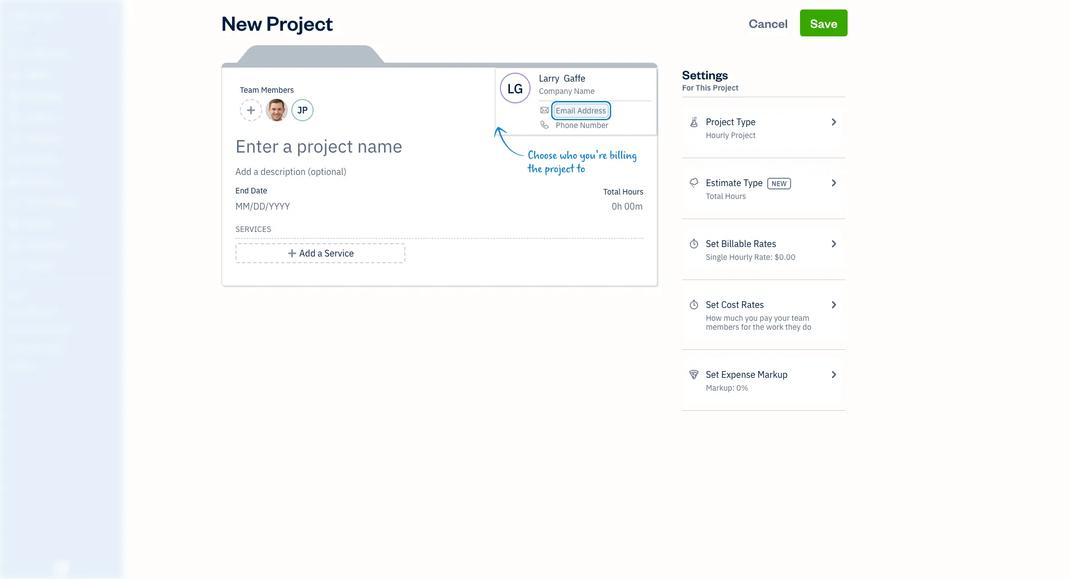 Task type: locate. For each thing, give the bounding box(es) containing it.
project
[[266, 10, 333, 36], [713, 83, 739, 93], [706, 116, 734, 128], [731, 130, 756, 140]]

Last Name text field
[[564, 73, 586, 84]]

items and services image
[[8, 326, 120, 334]]

type for estimate type
[[744, 177, 763, 188]]

1 vertical spatial rates
[[742, 299, 764, 310]]

rate
[[754, 252, 771, 262]]

total up hourly budget text box
[[603, 187, 621, 197]]

project type
[[706, 116, 756, 128]]

your
[[774, 313, 790, 323]]

turtle inc owner
[[9, 10, 59, 31]]

how
[[706, 313, 722, 323]]

total
[[603, 187, 621, 197], [706, 191, 723, 201]]

estimate type
[[706, 177, 763, 188]]

hourly project
[[706, 130, 756, 140]]

end
[[235, 186, 249, 196]]

rates
[[754, 238, 777, 249], [742, 299, 764, 310]]

type for project type
[[737, 116, 756, 128]]

billing
[[610, 149, 637, 162]]

cost
[[721, 299, 739, 310]]

0 horizontal spatial the
[[528, 163, 542, 176]]

team
[[240, 85, 259, 95]]

type left new
[[744, 177, 763, 188]]

save
[[810, 15, 838, 31]]

the inside choose who you're billing the project to
[[528, 163, 542, 176]]

type
[[737, 116, 756, 128], [744, 177, 763, 188]]

billable
[[721, 238, 752, 249]]

add a service button
[[235, 243, 406, 263]]

they
[[786, 322, 801, 332]]

the down the choose
[[528, 163, 542, 176]]

projects image
[[689, 115, 699, 129]]

envelope image
[[539, 106, 550, 115]]

expense
[[721, 369, 756, 380]]

estimates image
[[689, 176, 699, 190]]

0 vertical spatial type
[[737, 116, 756, 128]]

phone image
[[539, 120, 550, 129]]

1 vertical spatial chevronright image
[[829, 237, 839, 251]]

Email Address text field
[[556, 106, 607, 116]]

0 vertical spatial chevronright image
[[829, 176, 839, 190]]

1 chevronright image from the top
[[829, 176, 839, 190]]

1 horizontal spatial the
[[753, 322, 765, 332]]

0 vertical spatial rates
[[754, 238, 777, 249]]

hours up hourly budget text box
[[623, 187, 644, 197]]

set
[[706, 238, 719, 249], [706, 299, 719, 310], [706, 369, 719, 380]]

1 vertical spatial the
[[753, 322, 765, 332]]

0 vertical spatial set
[[706, 238, 719, 249]]

hours
[[623, 187, 644, 197], [725, 191, 746, 201]]

1 set from the top
[[706, 238, 719, 249]]

1 vertical spatial set
[[706, 299, 719, 310]]

add
[[299, 248, 316, 259]]

timetracking image
[[689, 298, 699, 312]]

for
[[682, 83, 694, 93]]

work
[[766, 322, 784, 332]]

expenses image
[[689, 368, 699, 381]]

set for set cost rates
[[706, 299, 719, 310]]

rates up rate on the top right of the page
[[754, 238, 777, 249]]

2 chevronright image from the top
[[829, 237, 839, 251]]

set up single
[[706, 238, 719, 249]]

chevronright image for project type
[[829, 115, 839, 129]]

3 chevronright image from the top
[[829, 368, 839, 381]]

apps image
[[8, 290, 120, 299]]

First Name text field
[[539, 73, 560, 84]]

chevronright image for estimate type
[[829, 176, 839, 190]]

3 set from the top
[[706, 369, 719, 380]]

set cost rates
[[706, 299, 764, 310]]

dashboard image
[[7, 49, 21, 60]]

2 vertical spatial chevronright image
[[829, 368, 839, 381]]

estimate image
[[7, 91, 21, 102]]

set billable rates
[[706, 238, 777, 249]]

chevronright image for set cost rates
[[829, 298, 839, 312]]

the
[[528, 163, 542, 176], [753, 322, 765, 332]]

total hours up hourly budget text box
[[603, 187, 644, 197]]

total hours down estimate
[[706, 191, 746, 201]]

rates up you
[[742, 299, 764, 310]]

this
[[696, 83, 711, 93]]

2 set from the top
[[706, 299, 719, 310]]

you're
[[580, 149, 607, 162]]

inc
[[43, 10, 59, 21]]

hours down estimate type
[[725, 191, 746, 201]]

1 chevronright image from the top
[[829, 115, 839, 129]]

client image
[[7, 70, 21, 81]]

total down estimate
[[706, 191, 723, 201]]

0 vertical spatial chevronright image
[[829, 115, 839, 129]]

Project Name text field
[[235, 135, 543, 157]]

settings
[[682, 67, 728, 82]]

hourly down project type
[[706, 130, 729, 140]]

rates for set cost rates
[[742, 299, 764, 310]]

chevronright image
[[829, 176, 839, 190], [829, 237, 839, 251]]

the right for
[[753, 322, 765, 332]]

2 vertical spatial set
[[706, 369, 719, 380]]

set up markup:
[[706, 369, 719, 380]]

report image
[[7, 261, 21, 272]]

team members
[[240, 85, 294, 95]]

Project Description text field
[[235, 165, 543, 178]]

type up hourly project
[[737, 116, 756, 128]]

hourly
[[706, 130, 729, 140], [729, 252, 753, 262]]

payment image
[[7, 134, 21, 145]]

0 horizontal spatial hours
[[623, 187, 644, 197]]

2 chevronright image from the top
[[829, 298, 839, 312]]

set up how on the bottom right of the page
[[706, 299, 719, 310]]

0 horizontal spatial hourly
[[706, 130, 729, 140]]

1 vertical spatial type
[[744, 177, 763, 188]]

date
[[251, 186, 267, 196]]

hourly down set billable rates at right
[[729, 252, 753, 262]]

chevronright image
[[829, 115, 839, 129], [829, 298, 839, 312], [829, 368, 839, 381]]

0 vertical spatial the
[[528, 163, 542, 176]]

1 vertical spatial hourly
[[729, 252, 753, 262]]

cancel button
[[739, 10, 798, 36]]

you
[[745, 313, 758, 323]]

project image
[[7, 176, 21, 187]]

total hours
[[603, 187, 644, 197], [706, 191, 746, 201]]

single hourly rate : $0.00
[[706, 252, 796, 262]]

$0.00
[[775, 252, 796, 262]]

owner
[[9, 22, 30, 31]]

1 vertical spatial chevronright image
[[829, 298, 839, 312]]



Task type: describe. For each thing, give the bounding box(es) containing it.
set expense markup
[[706, 369, 788, 380]]

save button
[[800, 10, 848, 36]]

chart image
[[7, 240, 21, 251]]

new project
[[221, 10, 333, 36]]

0%
[[737, 383, 749, 393]]

1 horizontal spatial hourly
[[729, 252, 753, 262]]

markup:
[[706, 383, 735, 393]]

markup: 0%
[[706, 383, 749, 393]]

1 horizontal spatial total hours
[[706, 191, 746, 201]]

team
[[792, 313, 810, 323]]

timer image
[[7, 197, 21, 209]]

set for set billable rates
[[706, 238, 719, 249]]

Hourly Budget text field
[[612, 201, 644, 212]]

:
[[771, 252, 773, 262]]

settings for this project
[[682, 67, 739, 93]]

End date in  format text field
[[235, 201, 372, 212]]

team members image
[[8, 308, 120, 317]]

new
[[221, 10, 262, 36]]

service
[[325, 248, 354, 259]]

freshbooks image
[[53, 562, 70, 575]]

how much you pay your team members for the work they do
[[706, 313, 812, 332]]

0 horizontal spatial total
[[603, 187, 621, 197]]

turtle
[[9, 10, 41, 21]]

add team member image
[[246, 103, 256, 117]]

invoice image
[[7, 112, 21, 124]]

cancel
[[749, 15, 788, 31]]

project
[[545, 163, 574, 176]]

jp
[[297, 105, 308, 116]]

1 horizontal spatial hours
[[725, 191, 746, 201]]

services
[[235, 224, 271, 234]]

bank connections image
[[8, 343, 120, 352]]

do
[[803, 322, 812, 332]]

choose
[[528, 149, 557, 162]]

main element
[[0, 0, 151, 579]]

plus image
[[287, 247, 297, 260]]

end date
[[235, 186, 267, 196]]

pay
[[760, 313, 772, 323]]

0 vertical spatial hourly
[[706, 130, 729, 140]]

chevronright image for set billable rates
[[829, 237, 839, 251]]

choose who you're billing the project to
[[528, 149, 637, 176]]

add a service
[[299, 248, 354, 259]]

project inside settings for this project
[[713, 83, 739, 93]]

members
[[261, 85, 294, 95]]

the inside how much you pay your team members for the work they do
[[753, 322, 765, 332]]

who
[[560, 149, 577, 162]]

members
[[706, 322, 740, 332]]

settings image
[[8, 361, 120, 370]]

Phone Number text field
[[556, 120, 609, 130]]

money image
[[7, 219, 21, 230]]

estimate
[[706, 177, 742, 188]]

to
[[577, 163, 585, 176]]

1 horizontal spatial total
[[706, 191, 723, 201]]

0 horizontal spatial total hours
[[603, 187, 644, 197]]

timetracking image
[[689, 237, 699, 251]]

markup
[[758, 369, 788, 380]]

new
[[772, 179, 787, 188]]

a
[[318, 248, 322, 259]]

rates for set billable rates
[[754, 238, 777, 249]]

expense image
[[7, 155, 21, 166]]

chevronright image for set expense markup
[[829, 368, 839, 381]]

Company Name text field
[[539, 86, 596, 96]]

for
[[741, 322, 751, 332]]

lg
[[507, 79, 523, 97]]

set for set expense markup
[[706, 369, 719, 380]]

single
[[706, 252, 728, 262]]

much
[[724, 313, 743, 323]]



Task type: vqa. For each thing, say whether or not it's contained in the screenshot.
Add Team Member
no



